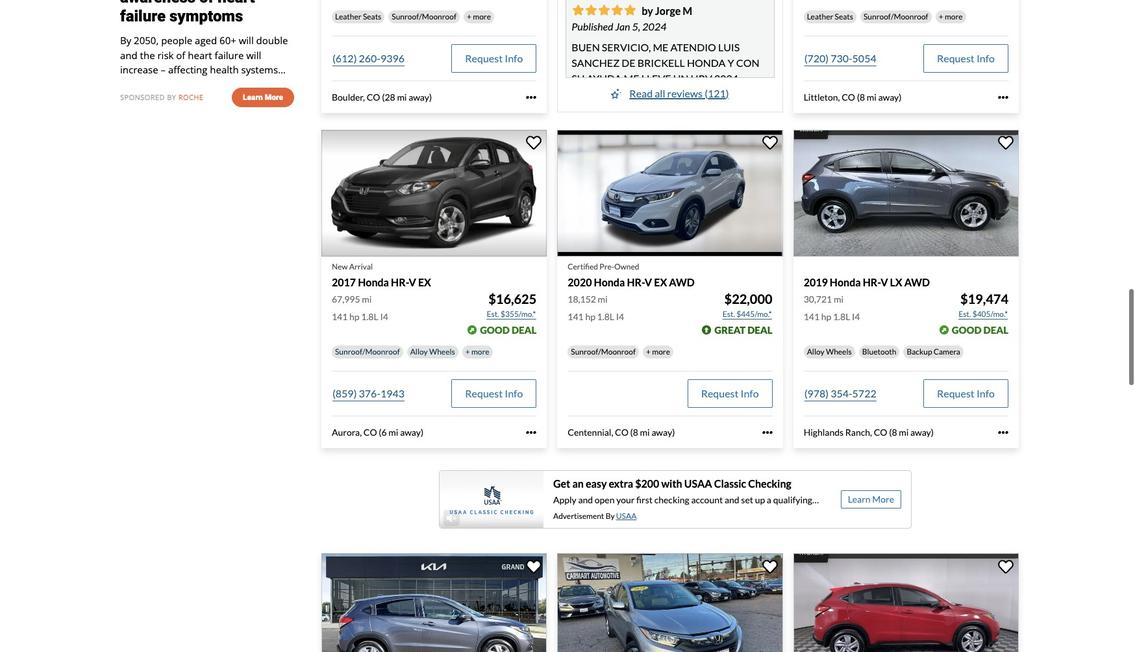 Task type: describe. For each thing, give the bounding box(es) containing it.
request info button for (978) 354-5722
[[923, 379, 1009, 408]]

littleton, co (8 mi away)
[[804, 92, 902, 103]]

request for (720) 730-5054
[[937, 52, 975, 64]]

un
[[673, 72, 689, 84]]

est. for $16,625
[[487, 309, 499, 319]]

by
[[642, 4, 653, 17]]

good deal for $19,474
[[952, 324, 1009, 336]]

ex inside certified pre-owned 2020 honda hr-v ex awd
[[654, 276, 667, 288]]

backup camera
[[907, 347, 960, 357]]

request info button for (859) 376-1943
[[452, 379, 537, 408]]

1 vertical spatial advertisement element
[[439, 470, 912, 529]]

hp for $22,000
[[585, 311, 595, 322]]

141 for $22,000
[[568, 311, 584, 322]]

great
[[715, 324, 746, 336]]

new arrival 2017 honda hr-v ex
[[332, 262, 431, 288]]

good deal for $16,625
[[480, 324, 537, 336]]

1 wheels from the left
[[429, 347, 455, 357]]

$22,000
[[724, 291, 773, 307]]

ranch,
[[845, 427, 872, 438]]

request info for (859) 376-1943
[[465, 387, 523, 400]]

silver 2020 honda hr-v lx awd suv / crossover all-wheel drive continuously variable transmission image
[[557, 553, 783, 652]]

brickell
[[638, 56, 685, 69]]

away) for aurora, co (6 mi away)
[[400, 427, 424, 438]]

18,152 mi 141 hp 1.8l i4
[[568, 294, 624, 322]]

(8 for littleton, co
[[857, 92, 865, 103]]

boulder, co (28 mi away)
[[332, 92, 432, 103]]

request for (612) 260-9396
[[465, 52, 503, 64]]

buen servicio, me atendio luis sanchez de brickell honda y con su ayuda me lleve un hrv 2024 nuevo de paquete
[[572, 41, 760, 100]]

(612) 260-9396 button
[[332, 44, 405, 73]]

i4 for $16,625
[[380, 311, 388, 322]]

all
[[655, 87, 665, 99]]

1 vertical spatial de
[[610, 88, 624, 100]]

2 alloy from the left
[[807, 347, 825, 357]]

honda inside certified pre-owned 2020 honda hr-v ex awd
[[594, 276, 625, 288]]

request for (978) 354-5722
[[937, 387, 975, 400]]

$19,474 est. $405/mo.*
[[959, 291, 1009, 319]]

co for boulder, co
[[367, 92, 380, 103]]

backup
[[907, 347, 932, 357]]

est. $445/mo.* button
[[722, 308, 773, 321]]

(720) 730-5054 button
[[804, 44, 877, 73]]

owned
[[614, 262, 639, 272]]

i4 for $19,474
[[852, 311, 860, 322]]

(978) 354-5722
[[804, 387, 877, 400]]

atendio
[[671, 41, 716, 53]]

mi right "(6"
[[389, 427, 398, 438]]

y
[[728, 56, 734, 69]]

(978) 354-5722 button
[[804, 379, 877, 408]]

su
[[572, 72, 585, 84]]

hp for $19,474
[[821, 311, 831, 322]]

aurora, co (6 mi away)
[[332, 427, 424, 438]]

est. $355/mo.* button
[[486, 308, 537, 321]]

2019 honda hr-v lx awd
[[804, 276, 930, 288]]

(978)
[[804, 387, 829, 400]]

(28
[[382, 92, 395, 103]]

260-
[[359, 52, 381, 64]]

376-
[[359, 387, 381, 400]]

(720) 730-5054
[[804, 52, 877, 64]]

nuevo
[[572, 88, 608, 100]]

ellipsis h image for littleton, co (8 mi away)
[[998, 92, 1009, 103]]

ellipsis h image for boulder, co (28 mi away)
[[526, 92, 537, 103]]

awd inside certified pre-owned 2020 honda hr-v ex awd
[[669, 276, 695, 288]]

$16,625 est. $355/mo.*
[[487, 291, 537, 319]]

mi inside 18,152 mi 141 hp 1.8l i4
[[598, 294, 608, 305]]

away) for boulder, co (28 mi away)
[[409, 92, 432, 103]]

hrv
[[691, 72, 712, 84]]

hr- inside certified pre-owned 2020 honda hr-v ex awd
[[627, 276, 645, 288]]

pre-
[[600, 262, 614, 272]]

new
[[332, 262, 348, 272]]

by jorge m published jan 5, 2024
[[572, 4, 692, 32]]

servicio,
[[602, 41, 651, 53]]

0 vertical spatial advertisement element
[[110, 0, 305, 154]]

certified pre-owned 2020 honda hr-v ex awd
[[568, 262, 695, 288]]

$355/mo.*
[[501, 309, 536, 319]]

info for (859) 376-1943
[[505, 387, 523, 400]]

2 alloy wheels from the left
[[807, 347, 852, 357]]

gray 2019 honda hr-v lx awd suv / crossover all-wheel drive continuously variable transmission image
[[793, 130, 1019, 257]]

(720)
[[804, 52, 829, 64]]

boulder,
[[332, 92, 365, 103]]

9396
[[381, 52, 405, 64]]

3 honda from the left
[[830, 276, 861, 288]]

buen
[[572, 41, 600, 53]]

request info for (720) 730-5054
[[937, 52, 995, 64]]

v inside new arrival 2017 honda hr-v ex
[[409, 276, 416, 288]]

ellipsis h image for aurora, co (6 mi away)
[[526, 427, 537, 438]]

highlands
[[804, 427, 844, 438]]

bluetooth
[[862, 347, 897, 357]]

18,152
[[568, 294, 596, 305]]

1 vertical spatial me
[[624, 72, 639, 84]]

141 for $19,474
[[804, 311, 820, 322]]

(859)
[[333, 387, 357, 400]]

2020
[[568, 276, 592, 288]]

info for (612) 260-9396
[[505, 52, 523, 64]]

1.8l for $19,474
[[833, 311, 850, 322]]

leather seats for 730-
[[807, 12, 853, 22]]

ellipsis h image
[[762, 427, 773, 438]]

m
[[683, 4, 692, 17]]

67,995
[[332, 294, 360, 305]]

honda inside new arrival 2017 honda hr-v ex
[[358, 276, 389, 288]]

(8 for centennial, co
[[630, 427, 638, 438]]

camera
[[934, 347, 960, 357]]

lleve
[[641, 72, 671, 84]]

lx
[[890, 276, 903, 288]]

3 hr- from the left
[[863, 276, 881, 288]]

ayuda
[[587, 72, 622, 84]]

deal for $22,000
[[748, 324, 773, 336]]

read
[[630, 87, 653, 99]]

stars image
[[611, 88, 622, 99]]

centennial, co (8 mi away)
[[568, 427, 675, 438]]

away) for centennial, co (8 mi away)
[[652, 427, 675, 438]]

30,721
[[804, 294, 832, 305]]

2 awd from the left
[[905, 276, 930, 288]]

mi inside '30,721 mi 141 hp 1.8l i4'
[[834, 294, 844, 305]]

)
[[726, 87, 729, 99]]

ex inside new arrival 2017 honda hr-v ex
[[418, 276, 431, 288]]

$16,625
[[489, 291, 537, 307]]

good for $19,474
[[952, 324, 982, 336]]

v inside certified pre-owned 2020 honda hr-v ex awd
[[645, 276, 652, 288]]



Task type: locate. For each thing, give the bounding box(es) containing it.
leather seats up (612) 260-9396
[[335, 12, 381, 22]]

leather up the (612)
[[335, 12, 361, 22]]

(8 down 5054
[[857, 92, 865, 103]]

1.8l inside 18,152 mi 141 hp 1.8l i4
[[597, 311, 614, 322]]

hr- right 2017
[[391, 276, 409, 288]]

1 good deal from the left
[[480, 324, 537, 336]]

2024 down by
[[642, 20, 667, 32]]

leather for (720)
[[807, 12, 833, 22]]

0 horizontal spatial 1.8l
[[361, 311, 378, 322]]

highlands ranch, co (8 mi away)
[[804, 427, 934, 438]]

est. up great on the right of the page
[[723, 309, 735, 319]]

alloy
[[410, 347, 428, 357], [807, 347, 825, 357]]

honda
[[687, 56, 726, 69]]

advertisement element
[[110, 0, 305, 154], [439, 470, 912, 529]]

info for (978) 354-5722
[[977, 387, 995, 400]]

(8
[[857, 92, 865, 103], [630, 427, 638, 438], [889, 427, 897, 438]]

1 awd from the left
[[669, 276, 695, 288]]

3 v from the left
[[881, 276, 888, 288]]

1 horizontal spatial ex
[[654, 276, 667, 288]]

2024
[[642, 20, 667, 32], [714, 72, 738, 84]]

good
[[480, 324, 510, 336], [952, 324, 982, 336]]

co right centennial,
[[615, 427, 629, 438]]

1 horizontal spatial leather seats
[[807, 12, 853, 22]]

centennial,
[[568, 427, 613, 438]]

1 alloy from the left
[[410, 347, 428, 357]]

2 horizontal spatial hr-
[[863, 276, 881, 288]]

5054
[[852, 52, 877, 64]]

(612) 260-9396
[[333, 52, 405, 64]]

co for centennial, co
[[615, 427, 629, 438]]

0 horizontal spatial good deal
[[480, 324, 537, 336]]

730-
[[831, 52, 852, 64]]

luis
[[718, 41, 740, 53]]

1.8l down new arrival 2017 honda hr-v ex
[[361, 311, 378, 322]]

0 horizontal spatial alloy
[[410, 347, 428, 357]]

i4 inside '30,721 mi 141 hp 1.8l i4'
[[852, 311, 860, 322]]

2024 inside 'buen servicio, me atendio luis sanchez de brickell honda y con su ayuda me lleve un hrv 2024 nuevo de paquete'
[[714, 72, 738, 84]]

1 ex from the left
[[418, 276, 431, 288]]

(
[[705, 87, 708, 99]]

co left (28
[[367, 92, 380, 103]]

est. down $19,474 at the right top of page
[[959, 309, 971, 319]]

2 honda from the left
[[594, 276, 625, 288]]

0 horizontal spatial advertisement element
[[110, 0, 305, 154]]

gray 2019 honda hr-v ex awd suv / crossover all-wheel drive continuously variable transmission image
[[321, 553, 547, 652]]

hp for $16,625
[[349, 311, 360, 322]]

1 horizontal spatial honda
[[594, 276, 625, 288]]

0 horizontal spatial deal
[[512, 324, 537, 336]]

2 hp from the left
[[585, 311, 595, 322]]

1 horizontal spatial good
[[952, 324, 982, 336]]

1 honda from the left
[[358, 276, 389, 288]]

paquete
[[626, 88, 673, 100]]

i4 inside 18,152 mi 141 hp 1.8l i4
[[616, 311, 624, 322]]

i4 for $22,000
[[616, 311, 624, 322]]

121
[[708, 87, 726, 99]]

30,721 mi 141 hp 1.8l i4
[[804, 294, 860, 322]]

co right littleton,
[[842, 92, 855, 103]]

i4 down 2019 honda hr-v lx awd
[[852, 311, 860, 322]]

1 horizontal spatial deal
[[748, 324, 773, 336]]

0 horizontal spatial est.
[[487, 309, 499, 319]]

deal
[[512, 324, 537, 336], [748, 324, 773, 336], [984, 324, 1009, 336]]

de
[[622, 56, 636, 69], [610, 88, 624, 100]]

sunroof/moonroof up (859) 376-1943
[[335, 347, 400, 357]]

+
[[467, 12, 471, 22], [939, 12, 943, 22], [465, 347, 470, 357], [646, 347, 651, 357]]

co right ranch,
[[874, 427, 887, 438]]

1 horizontal spatial i4
[[616, 311, 624, 322]]

$445/mo.*
[[737, 309, 772, 319]]

2 wheels from the left
[[826, 347, 852, 357]]

0 horizontal spatial hp
[[349, 311, 360, 322]]

1 141 from the left
[[332, 311, 348, 322]]

2 good from the left
[[952, 324, 982, 336]]

141 inside '30,721 mi 141 hp 1.8l i4'
[[804, 311, 820, 322]]

littleton,
[[804, 92, 840, 103]]

1 horizontal spatial v
[[645, 276, 652, 288]]

awd
[[669, 276, 695, 288], [905, 276, 930, 288]]

2 1.8l from the left
[[597, 311, 614, 322]]

hr- inside new arrival 2017 honda hr-v ex
[[391, 276, 409, 288]]

ex
[[418, 276, 431, 288], [654, 276, 667, 288]]

141
[[332, 311, 348, 322], [568, 311, 584, 322], [804, 311, 820, 322]]

good for $16,625
[[480, 324, 510, 336]]

de down servicio,
[[622, 56, 636, 69]]

0 horizontal spatial leather seats
[[335, 12, 381, 22]]

mi right 18,152
[[598, 294, 608, 305]]

1 good from the left
[[480, 324, 510, 336]]

3 deal from the left
[[984, 324, 1009, 336]]

mi right 30,721
[[834, 294, 844, 305]]

1 horizontal spatial good deal
[[952, 324, 1009, 336]]

141 down 18,152
[[568, 311, 584, 322]]

i4 down certified pre-owned 2020 honda hr-v ex awd
[[616, 311, 624, 322]]

sunroof/moonroof up 5054
[[864, 12, 928, 22]]

2 horizontal spatial honda
[[830, 276, 861, 288]]

honda down the arrival
[[358, 276, 389, 288]]

sunroof/moonroof up the 9396
[[392, 12, 457, 22]]

seats up 730-
[[835, 12, 853, 22]]

2024 up )
[[714, 72, 738, 84]]

1 horizontal spatial hr-
[[627, 276, 645, 288]]

(8 right centennial,
[[630, 427, 638, 438]]

354-
[[831, 387, 852, 400]]

mi right (28
[[397, 92, 407, 103]]

2 horizontal spatial 1.8l
[[833, 311, 850, 322]]

published
[[572, 20, 613, 32]]

est. for $19,474
[[959, 309, 971, 319]]

leather for (612)
[[335, 12, 361, 22]]

1.8l for $16,625
[[361, 311, 378, 322]]

(612)
[[333, 52, 357, 64]]

1.8l down 2019 honda hr-v lx awd
[[833, 311, 850, 322]]

141 for $16,625
[[332, 311, 348, 322]]

1 horizontal spatial me
[[653, 41, 669, 53]]

(859) 376-1943 button
[[332, 379, 405, 408]]

red 2019 honda hr-v ex fwd suv / crossover front-wheel drive continuously variable transmission image
[[793, 553, 1019, 652]]

2019
[[804, 276, 828, 288]]

0 horizontal spatial me
[[624, 72, 639, 84]]

leather seats up (720) 730-5054
[[807, 12, 853, 22]]

2 est. from the left
[[723, 309, 735, 319]]

seats
[[363, 12, 381, 22], [835, 12, 853, 22]]

0 horizontal spatial v
[[409, 276, 416, 288]]

request info button for (612) 260-9396
[[452, 44, 537, 73]]

0 horizontal spatial leather
[[335, 12, 361, 22]]

i4 down new arrival 2017 honda hr-v ex
[[380, 311, 388, 322]]

2 horizontal spatial (8
[[889, 427, 897, 438]]

leather up (720)
[[807, 12, 833, 22]]

alloy wheels
[[410, 347, 455, 357], [807, 347, 852, 357]]

1 v from the left
[[409, 276, 416, 288]]

1 leather seats from the left
[[335, 12, 381, 22]]

away) for littleton, co (8 mi away)
[[878, 92, 902, 103]]

2017
[[332, 276, 356, 288]]

est.
[[487, 309, 499, 319], [723, 309, 735, 319], [959, 309, 971, 319]]

hp inside '67,995 mi 141 hp 1.8l i4'
[[349, 311, 360, 322]]

0 vertical spatial de
[[622, 56, 636, 69]]

great deal
[[715, 324, 773, 336]]

2 good deal from the left
[[952, 324, 1009, 336]]

certified
[[568, 262, 598, 272]]

141 inside 18,152 mi 141 hp 1.8l i4
[[568, 311, 584, 322]]

hr- down owned
[[627, 276, 645, 288]]

$405/mo.*
[[973, 309, 1008, 319]]

est. inside the $19,474 est. $405/mo.*
[[959, 309, 971, 319]]

jorge
[[655, 4, 681, 17]]

2 seats from the left
[[835, 12, 853, 22]]

hp down 30,721
[[821, 311, 831, 322]]

1 horizontal spatial alloy wheels
[[807, 347, 852, 357]]

0 vertical spatial 2024
[[642, 20, 667, 32]]

co left "(6"
[[364, 427, 377, 438]]

1 est. from the left
[[487, 309, 499, 319]]

2 hr- from the left
[[627, 276, 645, 288]]

est. inside $16,625 est. $355/mo.*
[[487, 309, 499, 319]]

0 horizontal spatial 2024
[[642, 20, 667, 32]]

3 i4 from the left
[[852, 311, 860, 322]]

5,
[[632, 20, 640, 32]]

i4 inside '67,995 mi 141 hp 1.8l i4'
[[380, 311, 388, 322]]

2 deal from the left
[[748, 324, 773, 336]]

mi
[[397, 92, 407, 103], [867, 92, 877, 103], [362, 294, 372, 305], [598, 294, 608, 305], [834, 294, 844, 305], [389, 427, 398, 438], [640, 427, 650, 438], [899, 427, 909, 438]]

(6
[[379, 427, 387, 438]]

0 horizontal spatial (8
[[630, 427, 638, 438]]

hr-
[[391, 276, 409, 288], [627, 276, 645, 288], [863, 276, 881, 288]]

mi down 5054
[[867, 92, 877, 103]]

request for (859) 376-1943
[[465, 387, 503, 400]]

aurora,
[[332, 427, 362, 438]]

hp down 18,152
[[585, 311, 595, 322]]

i4
[[380, 311, 388, 322], [616, 311, 624, 322], [852, 311, 860, 322]]

3 141 from the left
[[804, 311, 820, 322]]

2 leather seats from the left
[[807, 12, 853, 22]]

sunroof/moonroof down 18,152 mi 141 hp 1.8l i4
[[571, 347, 636, 357]]

arrival
[[349, 262, 373, 272]]

est. for $22,000
[[723, 309, 735, 319]]

2 horizontal spatial v
[[881, 276, 888, 288]]

3 1.8l from the left
[[833, 311, 850, 322]]

co
[[367, 92, 380, 103], [842, 92, 855, 103], [364, 427, 377, 438], [615, 427, 629, 438], [874, 427, 887, 438]]

hp down 67,995
[[349, 311, 360, 322]]

con
[[736, 56, 760, 69]]

0 horizontal spatial seats
[[363, 12, 381, 22]]

1 horizontal spatial wheels
[[826, 347, 852, 357]]

request info button for (720) 730-5054
[[923, 44, 1009, 73]]

(859) 376-1943
[[333, 387, 405, 400]]

2 leather from the left
[[807, 12, 833, 22]]

$19,474
[[960, 291, 1009, 307]]

wheels
[[429, 347, 455, 357], [826, 347, 852, 357]]

deal down $445/mo.*
[[748, 324, 773, 336]]

5722
[[852, 387, 877, 400]]

more
[[473, 12, 491, 22], [945, 12, 963, 22], [471, 347, 489, 357], [652, 347, 670, 357]]

1 seats from the left
[[363, 12, 381, 22]]

2024 inside by jorge m published jan 5, 2024
[[642, 20, 667, 32]]

deal down the $355/mo.*
[[512, 324, 537, 336]]

1 leather from the left
[[335, 12, 361, 22]]

0 horizontal spatial 141
[[332, 311, 348, 322]]

1.8l down certified pre-owned 2020 honda hr-v ex awd
[[597, 311, 614, 322]]

$22,000 est. $445/mo.*
[[723, 291, 773, 319]]

2 horizontal spatial i4
[[852, 311, 860, 322]]

read all  reviews ( 121 )
[[630, 87, 729, 99]]

1 horizontal spatial seats
[[835, 12, 853, 22]]

me up read
[[624, 72, 639, 84]]

0 vertical spatial me
[[653, 41, 669, 53]]

1 deal from the left
[[512, 324, 537, 336]]

hp
[[349, 311, 360, 322], [585, 311, 595, 322], [821, 311, 831, 322]]

request info for (978) 354-5722
[[937, 387, 995, 400]]

v
[[409, 276, 416, 288], [645, 276, 652, 288], [881, 276, 888, 288]]

deal for $16,625
[[512, 324, 537, 336]]

mi inside '67,995 mi 141 hp 1.8l i4'
[[362, 294, 372, 305]]

seats for 5054
[[835, 12, 853, 22]]

1 vertical spatial 2024
[[714, 72, 738, 84]]

0 horizontal spatial ex
[[418, 276, 431, 288]]

1 horizontal spatial 1.8l
[[597, 311, 614, 322]]

3 est. from the left
[[959, 309, 971, 319]]

ellipsis h image for highlands ranch, co (8 mi away)
[[998, 427, 1009, 438]]

2 ex from the left
[[654, 276, 667, 288]]

est. down $16,625
[[487, 309, 499, 319]]

info
[[505, 52, 523, 64], [977, 52, 995, 64], [505, 387, 523, 400], [741, 387, 759, 400], [977, 387, 995, 400]]

2 141 from the left
[[568, 311, 584, 322]]

1 horizontal spatial est.
[[723, 309, 735, 319]]

1.8l inside '30,721 mi 141 hp 1.8l i4'
[[833, 311, 850, 322]]

good deal down "est. $405/mo.*" button
[[952, 324, 1009, 336]]

0 horizontal spatial wheels
[[429, 347, 455, 357]]

est. $405/mo.* button
[[958, 308, 1009, 321]]

white 2017 honda hr-v ex suv / crossover front-wheel drive continuously variable transmission image
[[321, 130, 547, 257]]

good down "est. $405/mo.*" button
[[952, 324, 982, 336]]

1 horizontal spatial (8
[[857, 92, 865, 103]]

sanchez
[[572, 56, 620, 69]]

honda down pre-
[[594, 276, 625, 288]]

hp inside '30,721 mi 141 hp 1.8l i4'
[[821, 311, 831, 322]]

request info for (612) 260-9396
[[465, 52, 523, 64]]

co for littleton, co
[[842, 92, 855, 103]]

2 horizontal spatial est.
[[959, 309, 971, 319]]

1 horizontal spatial leather
[[807, 12, 833, 22]]

141 down 67,995
[[332, 311, 348, 322]]

good deal down est. $355/mo.* button
[[480, 324, 537, 336]]

good down est. $355/mo.* button
[[480, 324, 510, 336]]

1 hp from the left
[[349, 311, 360, 322]]

1 horizontal spatial hp
[[585, 311, 595, 322]]

mi right ranch,
[[899, 427, 909, 438]]

ellipsis h image
[[526, 92, 537, 103], [998, 92, 1009, 103], [526, 427, 537, 438], [998, 427, 1009, 438]]

2 i4 from the left
[[616, 311, 624, 322]]

0 horizontal spatial i4
[[380, 311, 388, 322]]

leather
[[335, 12, 361, 22], [807, 12, 833, 22]]

1 horizontal spatial advertisement element
[[439, 470, 912, 529]]

co for aurora, co
[[364, 427, 377, 438]]

hr- left lx
[[863, 276, 881, 288]]

1943
[[381, 387, 405, 400]]

jan
[[615, 20, 630, 32]]

1 horizontal spatial 2024
[[714, 72, 738, 84]]

0 horizontal spatial alloy wheels
[[410, 347, 455, 357]]

1 i4 from the left
[[380, 311, 388, 322]]

request info button
[[452, 44, 537, 73], [923, 44, 1009, 73], [452, 379, 537, 408], [688, 379, 773, 408], [923, 379, 1009, 408]]

me up brickell
[[653, 41, 669, 53]]

(8 right ranch,
[[889, 427, 897, 438]]

1 alloy wheels from the left
[[410, 347, 455, 357]]

67,995 mi 141 hp 1.8l i4
[[332, 294, 388, 322]]

deal down $405/mo.*
[[984, 324, 1009, 336]]

1.8l inside '67,995 mi 141 hp 1.8l i4'
[[361, 311, 378, 322]]

2 horizontal spatial deal
[[984, 324, 1009, 336]]

0 horizontal spatial good
[[480, 324, 510, 336]]

1 1.8l from the left
[[361, 311, 378, 322]]

141 down 30,721
[[804, 311, 820, 322]]

info for (720) 730-5054
[[977, 52, 995, 64]]

+ more
[[467, 12, 491, 22], [939, 12, 963, 22], [465, 347, 489, 357], [646, 347, 670, 357]]

leather seats
[[335, 12, 381, 22], [807, 12, 853, 22]]

2 horizontal spatial hp
[[821, 311, 831, 322]]

me
[[653, 41, 669, 53], [624, 72, 639, 84]]

0 horizontal spatial hr-
[[391, 276, 409, 288]]

de down 'ayuda'
[[610, 88, 624, 100]]

leather seats for 260-
[[335, 12, 381, 22]]

1 horizontal spatial 141
[[568, 311, 584, 322]]

1.8l for $22,000
[[597, 311, 614, 322]]

3 hp from the left
[[821, 311, 831, 322]]

1 hr- from the left
[[391, 276, 409, 288]]

reviews
[[667, 87, 703, 99]]

honda
[[358, 276, 389, 288], [594, 276, 625, 288], [830, 276, 861, 288]]

est. inside the $22,000 est. $445/mo.*
[[723, 309, 735, 319]]

request
[[465, 52, 503, 64], [937, 52, 975, 64], [465, 387, 503, 400], [701, 387, 739, 400], [937, 387, 975, 400]]

2 v from the left
[[645, 276, 652, 288]]

1 horizontal spatial alloy
[[807, 347, 825, 357]]

141 inside '67,995 mi 141 hp 1.8l i4'
[[332, 311, 348, 322]]

hp inside 18,152 mi 141 hp 1.8l i4
[[585, 311, 595, 322]]

mi right 67,995
[[362, 294, 372, 305]]

0 horizontal spatial honda
[[358, 276, 389, 288]]

good deal
[[480, 324, 537, 336], [952, 324, 1009, 336]]

mi right centennial,
[[640, 427, 650, 438]]

seats for 9396
[[363, 12, 381, 22]]

honda up '30,721 mi 141 hp 1.8l i4'
[[830, 276, 861, 288]]

1 horizontal spatial awd
[[905, 276, 930, 288]]

0 horizontal spatial awd
[[669, 276, 695, 288]]

deal for $19,474
[[984, 324, 1009, 336]]

2 horizontal spatial 141
[[804, 311, 820, 322]]

seats up "260-"
[[363, 12, 381, 22]]



Task type: vqa. For each thing, say whether or not it's contained in the screenshot.
bottommost the 3
no



